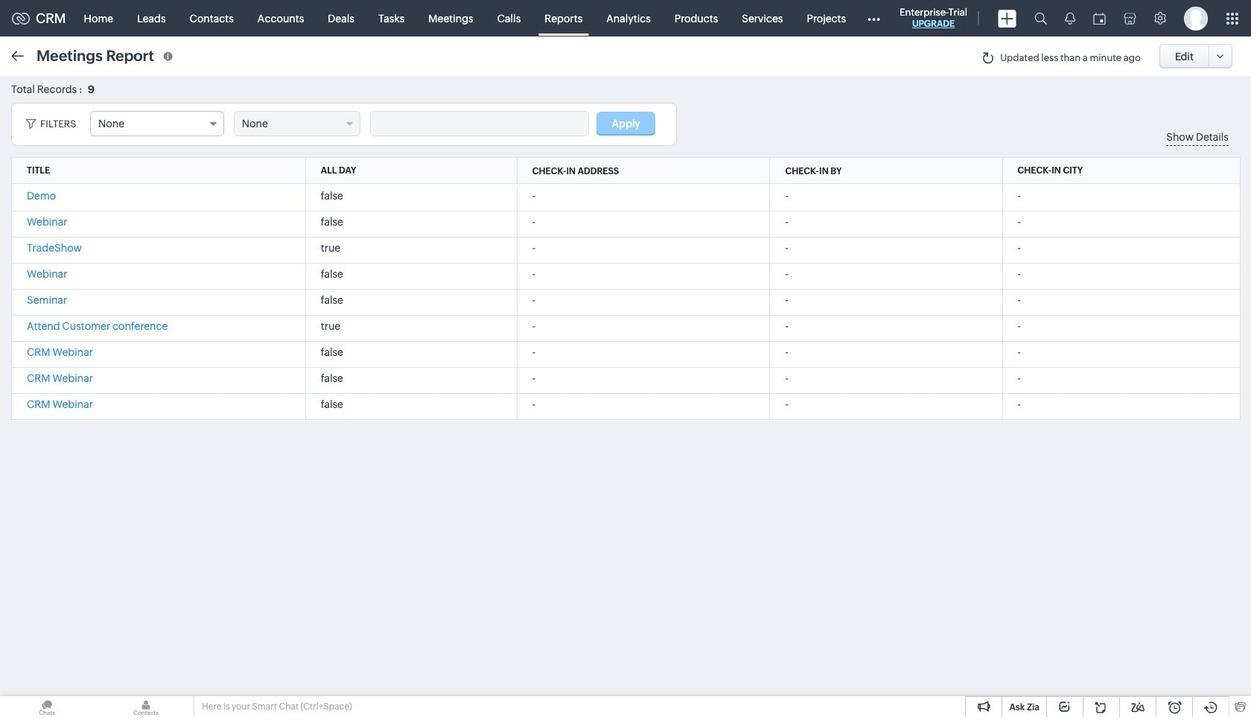Task type: locate. For each thing, give the bounding box(es) containing it.
None field
[[90, 111, 224, 136], [234, 111, 360, 136], [90, 111, 224, 136], [234, 111, 360, 136]]

create menu image
[[998, 9, 1017, 27]]

signals element
[[1056, 0, 1085, 37]]

None text field
[[371, 112, 588, 136]]

profile image
[[1185, 6, 1208, 30]]

chats image
[[0, 697, 94, 717]]



Task type: vqa. For each thing, say whether or not it's contained in the screenshot.
Channels 'Image'
no



Task type: describe. For each thing, give the bounding box(es) containing it.
logo image
[[12, 12, 30, 24]]

calendar image
[[1094, 12, 1106, 24]]

contacts image
[[99, 697, 193, 717]]

profile element
[[1176, 0, 1217, 36]]

search element
[[1026, 0, 1056, 37]]

signals image
[[1065, 12, 1076, 25]]

create menu element
[[989, 0, 1026, 36]]

search image
[[1035, 12, 1047, 25]]

Other Modules field
[[858, 6, 890, 30]]



